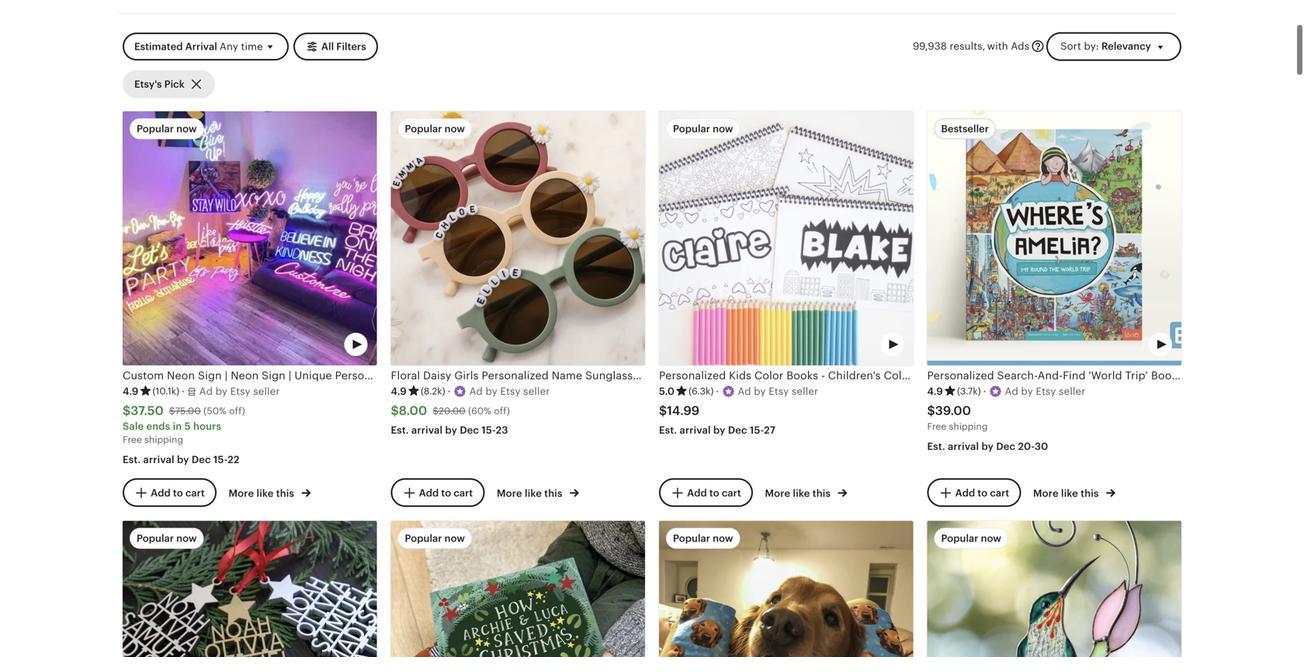 Task type: describe. For each thing, give the bounding box(es) containing it.
add to cart button for free shipping
[[123, 479, 216, 507]]

customized dog socks -- put your cute dog on custom socks, dog lovers, dog gift, cute dog personalized, dog gift socks, fathers day gift image
[[659, 521, 913, 658]]

4 to from the left
[[978, 487, 988, 499]]

like for dec 15-23
[[525, 488, 542, 500]]

4 cart from the left
[[990, 487, 1009, 499]]

39.00
[[935, 404, 971, 418]]

add for free shipping
[[151, 487, 171, 499]]

75.00
[[175, 406, 201, 416]]

hummingbird stained glass window hangings christmas gifts hummingbird gift custom stained glass bird suncatcher humming bird feeder image
[[927, 521, 1181, 658]]

15- for 23
[[482, 425, 496, 436]]

est. arrival by dec 20-30
[[927, 441, 1048, 452]]

4 popular now link from the left
[[927, 521, 1181, 658]]

(50%
[[203, 406, 227, 416]]

est. arrival by dec 15-23
[[391, 425, 508, 436]]

add for dec 15-23
[[419, 487, 439, 499]]

personalized search-and-find 'world trip' book, gifts for kids 2-7, add your secret message, unique gift, birthday present image
[[927, 112, 1181, 366]]

23
[[496, 425, 508, 436]]

custom neon sign | neon sign | unique personalized gifts | wedding signs | name signs  |  outdoor led neon lights | neon signs | wall decor image
[[123, 112, 377, 366]]

$ 8.00 $ 20.00 (60% off)
[[391, 404, 510, 418]]

est. for est. arrival by dec 20-30
[[927, 441, 945, 452]]

arrival for est. arrival by dec 15-23
[[411, 425, 443, 436]]

20-
[[1018, 441, 1035, 452]]

(6.3k)
[[689, 386, 714, 397]]

free inside $ 37.50 $ 75.00 (50% off) sale ends in 5 hours free shipping
[[123, 435, 142, 445]]

$ for 8.00
[[391, 404, 399, 418]]

pick
[[164, 78, 185, 90]]

etsy's
[[134, 78, 162, 90]]

arrival
[[185, 41, 217, 52]]

5
[[184, 421, 191, 432]]

8.00
[[399, 404, 427, 418]]

dec for est. arrival by dec 15-23
[[460, 425, 479, 436]]

hours
[[193, 421, 221, 432]]

dec for est. arrival by dec 15-22
[[192, 454, 211, 466]]

any
[[220, 41, 238, 52]]

with ads
[[987, 40, 1030, 52]]

more like this link for dec 15-23
[[497, 485, 579, 501]]

more for dec 15-27
[[765, 488, 790, 500]]

27
[[764, 425, 776, 436]]

all filters
[[321, 41, 366, 52]]

· for dec 15-23
[[448, 386, 451, 398]]

est. for est. arrival by dec 15-22
[[123, 454, 141, 466]]

$ up in
[[169, 406, 175, 416]]

time
[[241, 41, 263, 52]]

etsy's pick
[[134, 78, 185, 90]]

3 popular now link from the left
[[659, 521, 913, 658]]

sort
[[1061, 40, 1081, 52]]

(10.1k)
[[153, 386, 179, 397]]

by for est. arrival by dec 15-23
[[445, 425, 457, 436]]

all filters button
[[293, 32, 378, 61]]

more like this link for free shipping
[[229, 485, 311, 501]]

· for dec 15-27
[[716, 386, 719, 398]]

sort by: relevancy
[[1061, 40, 1151, 52]]

filters
[[336, 41, 366, 52]]

by for est. arrival by dec 15-22
[[177, 454, 189, 466]]

off) for 37.50
[[229, 406, 245, 416]]

4.9 for 8.00
[[391, 386, 407, 398]]

est. arrival by dec 15-22
[[123, 454, 240, 466]]

$ for 14.99
[[659, 404, 667, 418]]

ads
[[1011, 40, 1030, 52]]

4 add to cart button from the left
[[927, 479, 1021, 507]]



Task type: vqa. For each thing, say whether or not it's contained in the screenshot.
12.79
no



Task type: locate. For each thing, give the bounding box(es) containing it.
3 more like this link from the left
[[765, 485, 847, 501]]

2 popular now link from the left
[[391, 521, 645, 658]]

4.9 up 37.50
[[123, 386, 139, 398]]

by down (6.3k)
[[713, 425, 725, 436]]

2 horizontal spatial 4.9
[[927, 386, 943, 398]]

sale
[[123, 421, 144, 432]]

more like this for free shipping
[[229, 488, 297, 500]]

2 off) from the left
[[494, 406, 510, 416]]

dec left 22
[[192, 454, 211, 466]]

to down the $ 14.99 est. arrival by dec 15-27
[[709, 487, 719, 499]]

by down 5 on the bottom of the page
[[177, 454, 189, 466]]

cart down est. arrival by dec 15-23
[[454, 487, 473, 499]]

4.9 up 8.00
[[391, 386, 407, 398]]

all
[[321, 41, 334, 52]]

floral daisy girls personalized name sunglasses | toddler gift | kids gift | babies gift | personalized kids sunglasses with leather case image
[[391, 112, 645, 366]]

off) inside $ 37.50 $ 75.00 (50% off) sale ends in 5 hours free shipping
[[229, 406, 245, 416]]

1 4.9 from the left
[[123, 386, 139, 398]]

14.99
[[667, 404, 700, 418]]

$ inside $ 8.00 $ 20.00 (60% off)
[[433, 406, 439, 416]]

now
[[176, 123, 197, 135], [445, 123, 465, 135], [713, 123, 733, 135], [176, 533, 197, 545], [445, 533, 465, 545], [713, 533, 733, 545], [981, 533, 1001, 545]]

3 cart from the left
[[722, 487, 741, 499]]

more like this link down 30
[[1033, 485, 1115, 501]]

results,
[[950, 40, 986, 52]]

more down 30
[[1033, 488, 1059, 500]]

$ 14.99 est. arrival by dec 15-27
[[659, 404, 776, 436]]

to for dec 15-27
[[709, 487, 719, 499]]

2 · from the left
[[448, 386, 451, 398]]

3 more like this from the left
[[765, 488, 833, 500]]

1 popular now link from the left
[[123, 521, 377, 658]]

20.00
[[439, 406, 466, 416]]

cart for dec 15-27
[[722, 487, 741, 499]]

1 add to cart button from the left
[[123, 479, 216, 507]]

more like this link
[[229, 485, 311, 501], [497, 485, 579, 501], [765, 485, 847, 501], [1033, 485, 1115, 501]]

·
[[182, 386, 185, 398], [448, 386, 451, 398], [716, 386, 719, 398], [983, 386, 986, 398]]

dec for est. arrival by dec 20-30
[[996, 441, 1015, 452]]

5.0
[[659, 386, 675, 398]]

to down est. arrival by dec 15-22
[[173, 487, 183, 499]]

to for dec 15-23
[[441, 487, 451, 499]]

$ inside the $ 14.99 est. arrival by dec 15-27
[[659, 404, 667, 418]]

more like this down 23 on the bottom left
[[497, 488, 565, 500]]

1 horizontal spatial 15-
[[482, 425, 496, 436]]

22
[[228, 454, 240, 466]]

1 to from the left
[[173, 487, 183, 499]]

add to cart button for dec 15-27
[[659, 479, 753, 507]]

shipping down 39.00
[[949, 421, 988, 432]]

0 horizontal spatial off)
[[229, 406, 245, 416]]

$ for 37.50
[[123, 404, 131, 418]]

est. inside the $ 14.99 est. arrival by dec 15-27
[[659, 425, 677, 436]]

3 like from the left
[[793, 488, 810, 500]]

3 · from the left
[[716, 386, 719, 398]]

popular
[[137, 123, 174, 135], [405, 123, 442, 135], [673, 123, 710, 135], [137, 533, 174, 545], [405, 533, 442, 545], [673, 533, 710, 545], [941, 533, 978, 545]]

more for dec 15-23
[[497, 488, 522, 500]]

this for free shipping
[[276, 488, 294, 500]]

more like this link down 27
[[765, 485, 847, 501]]

add down est. arrival by dec 20-30
[[955, 487, 975, 499]]

off) up 23 on the bottom left
[[494, 406, 510, 416]]

cart down est. arrival by dec 15-22
[[185, 487, 205, 499]]

$ up sale
[[123, 404, 131, 418]]

arrival down ends
[[143, 454, 174, 466]]

dec down (60%
[[460, 425, 479, 436]]

add to cart button
[[123, 479, 216, 507], [391, 479, 485, 507], [659, 479, 753, 507], [927, 479, 1021, 507]]

4.9 for 37.50
[[123, 386, 139, 398]]

like
[[257, 488, 274, 500], [525, 488, 542, 500], [793, 488, 810, 500], [1061, 488, 1078, 500]]

1 more like this link from the left
[[229, 485, 311, 501]]

0 horizontal spatial 4.9
[[123, 386, 139, 398]]

estimated arrival any time
[[134, 41, 263, 52]]

4 more like this from the left
[[1033, 488, 1101, 500]]

99,938 results,
[[913, 40, 986, 52]]

add to cart for dec 15-23
[[419, 487, 473, 499]]

4 like from the left
[[1061, 488, 1078, 500]]

$
[[123, 404, 131, 418], [391, 404, 399, 418], [659, 404, 667, 418], [927, 404, 935, 418], [169, 406, 175, 416], [433, 406, 439, 416]]

2 more like this link from the left
[[497, 485, 579, 501]]

add down the $ 14.99 est. arrival by dec 15-27
[[687, 487, 707, 499]]

15- for 22
[[213, 454, 228, 466]]

3 this from the left
[[813, 488, 831, 500]]

2 more like this from the left
[[497, 488, 565, 500]]

product video element for (3.7k)
[[927, 112, 1181, 366]]

dec left 27
[[728, 425, 747, 436]]

estimated
[[134, 41, 183, 52]]

family christmas ornament - personalized ornament with names - christmas tree ornament image
[[123, 521, 377, 658]]

more like this
[[229, 488, 297, 500], [497, 488, 565, 500], [765, 488, 833, 500], [1033, 488, 1101, 500]]

$ 39.00 free shipping
[[927, 404, 988, 432]]

$ inside the $ 39.00 free shipping
[[927, 404, 935, 418]]

add to cart button for dec 15-23
[[391, 479, 485, 507]]

this
[[276, 488, 294, 500], [544, 488, 562, 500], [813, 488, 831, 500], [1081, 488, 1099, 500]]

2 horizontal spatial 15-
[[750, 425, 764, 436]]

arrival inside the $ 14.99 est. arrival by dec 15-27
[[680, 425, 711, 436]]

est. down 8.00
[[391, 425, 409, 436]]

2 4.9 from the left
[[391, 386, 407, 398]]

shipping down ends
[[144, 435, 183, 445]]

to for free shipping
[[173, 487, 183, 499]]

like for dec 15-27
[[793, 488, 810, 500]]

by:
[[1084, 40, 1099, 52]]

off)
[[229, 406, 245, 416], [494, 406, 510, 416]]

1 more from the left
[[229, 488, 254, 500]]

3 to from the left
[[709, 487, 719, 499]]

add down est. arrival by dec 15-22
[[151, 487, 171, 499]]

this for dec 15-23
[[544, 488, 562, 500]]

30
[[1035, 441, 1048, 452]]

cart for dec 15-23
[[454, 487, 473, 499]]

arrival for est. arrival by dec 20-30
[[948, 441, 979, 452]]

add to cart
[[151, 487, 205, 499], [419, 487, 473, 499], [687, 487, 741, 499], [955, 487, 1009, 499]]

1 this from the left
[[276, 488, 294, 500]]

add to cart down est. arrival by dec 15-22
[[151, 487, 205, 499]]

· right (8.2k)
[[448, 386, 451, 398]]

(8.2k)
[[421, 386, 445, 397]]

4 more from the left
[[1033, 488, 1059, 500]]

off) for 8.00
[[494, 406, 510, 416]]

shipping inside the $ 39.00 free shipping
[[949, 421, 988, 432]]

free
[[927, 421, 947, 432], [123, 435, 142, 445]]

2 add to cart from the left
[[419, 487, 473, 499]]

4.9 up 39.00
[[927, 386, 943, 398]]

1 like from the left
[[257, 488, 274, 500]]

· right (6.3k)
[[716, 386, 719, 398]]

1 add from the left
[[151, 487, 171, 499]]

$ up est. arrival by dec 20-30
[[927, 404, 935, 418]]

by down 20.00
[[445, 425, 457, 436]]

personalized kids color books - children's coloring books - personalized kids gift for birthdays and holidays - toddler travel activity image
[[659, 112, 913, 366]]

more like this down 30
[[1033, 488, 1101, 500]]

relevancy
[[1101, 40, 1151, 52]]

by left 20-
[[982, 441, 994, 452]]

est. down the $ 39.00 free shipping in the bottom right of the page
[[927, 441, 945, 452]]

1 cart from the left
[[185, 487, 205, 499]]

1 add to cart from the left
[[151, 487, 205, 499]]

1 horizontal spatial off)
[[494, 406, 510, 416]]

4 · from the left
[[983, 386, 986, 398]]

4 add to cart from the left
[[955, 487, 1009, 499]]

product video element for (6.3k)
[[659, 112, 913, 366]]

2 like from the left
[[525, 488, 542, 500]]

product video element for (10.1k)
[[123, 112, 377, 366]]

$ down the 5.0
[[659, 404, 667, 418]]

4 this from the left
[[1081, 488, 1099, 500]]

0 horizontal spatial 15-
[[213, 454, 228, 466]]

est. down 14.99 in the bottom of the page
[[659, 425, 677, 436]]

add to cart for dec 15-27
[[687, 487, 741, 499]]

to down est. arrival by dec 20-30
[[978, 487, 988, 499]]

add to cart down est. arrival by dec 15-23
[[419, 487, 473, 499]]

cart down the $ 14.99 est. arrival by dec 15-27
[[722, 487, 741, 499]]

shipping
[[949, 421, 988, 432], [144, 435, 183, 445]]

4 more like this link from the left
[[1033, 485, 1115, 501]]

arrival down 14.99 in the bottom of the page
[[680, 425, 711, 436]]

add to cart button down the $ 14.99 est. arrival by dec 15-27
[[659, 479, 753, 507]]

bestseller
[[941, 123, 989, 135]]

off) inside $ 8.00 $ 20.00 (60% off)
[[494, 406, 510, 416]]

dec inside the $ 14.99 est. arrival by dec 15-27
[[728, 425, 747, 436]]

more like this for dec 15-23
[[497, 488, 565, 500]]

2 add to cart button from the left
[[391, 479, 485, 507]]

est.
[[391, 425, 409, 436], [659, 425, 677, 436], [927, 441, 945, 452], [123, 454, 141, 466]]

more like this link down 22
[[229, 485, 311, 501]]

to
[[173, 487, 183, 499], [441, 487, 451, 499], [709, 487, 719, 499], [978, 487, 988, 499]]

cart
[[185, 487, 205, 499], [454, 487, 473, 499], [722, 487, 741, 499], [990, 487, 1009, 499]]

personalised christmas eve book, christmas eve box filler gift, christmas eve story book for children, christmas stocking filler image
[[391, 521, 645, 658]]

dec
[[460, 425, 479, 436], [728, 425, 747, 436], [996, 441, 1015, 452], [192, 454, 211, 466]]

1 horizontal spatial shipping
[[949, 421, 988, 432]]

by inside the $ 14.99 est. arrival by dec 15-27
[[713, 425, 725, 436]]

more down 23 on the bottom left
[[497, 488, 522, 500]]

$ left 20.00
[[391, 404, 399, 418]]

arrival down 8.00
[[411, 425, 443, 436]]

dec left 20-
[[996, 441, 1015, 452]]

more like this down 22
[[229, 488, 297, 500]]

(3.7k)
[[957, 386, 981, 397]]

0 vertical spatial shipping
[[949, 421, 988, 432]]

free inside the $ 39.00 free shipping
[[927, 421, 947, 432]]

cart for free shipping
[[185, 487, 205, 499]]

· right (10.1k)
[[182, 386, 185, 398]]

more like this link down 23 on the bottom left
[[497, 485, 579, 501]]

2 this from the left
[[544, 488, 562, 500]]

to down est. arrival by dec 15-23
[[441, 487, 451, 499]]

4 add from the left
[[955, 487, 975, 499]]

0 horizontal spatial shipping
[[144, 435, 183, 445]]

arrival
[[411, 425, 443, 436], [680, 425, 711, 436], [948, 441, 979, 452], [143, 454, 174, 466]]

$ for 39.00
[[927, 404, 935, 418]]

add to cart down est. arrival by dec 20-30
[[955, 487, 1009, 499]]

off) right (50% on the bottom of the page
[[229, 406, 245, 416]]

1 vertical spatial shipping
[[144, 435, 183, 445]]

add to cart button down est. arrival by dec 15-22
[[123, 479, 216, 507]]

· right '(3.7k)'
[[983, 386, 986, 398]]

$ down (8.2k)
[[433, 406, 439, 416]]

37.50
[[131, 404, 164, 418]]

2 add from the left
[[419, 487, 439, 499]]

0 horizontal spatial free
[[123, 435, 142, 445]]

3 add from the left
[[687, 487, 707, 499]]

more down 22
[[229, 488, 254, 500]]

3 add to cart button from the left
[[659, 479, 753, 507]]

3 more from the left
[[765, 488, 790, 500]]

more like this for dec 15-27
[[765, 488, 833, 500]]

like for free shipping
[[257, 488, 274, 500]]

more
[[229, 488, 254, 500], [497, 488, 522, 500], [765, 488, 790, 500], [1033, 488, 1059, 500]]

add to cart button down est. arrival by dec 20-30
[[927, 479, 1021, 507]]

free down 39.00
[[927, 421, 947, 432]]

0 vertical spatial free
[[927, 421, 947, 432]]

more like this down 27
[[765, 488, 833, 500]]

more down 27
[[765, 488, 790, 500]]

2 more from the left
[[497, 488, 522, 500]]

by for est. arrival by dec 20-30
[[982, 441, 994, 452]]

2 to from the left
[[441, 487, 451, 499]]

more for free shipping
[[229, 488, 254, 500]]

1 more like this from the left
[[229, 488, 297, 500]]

arrival down the $ 39.00 free shipping in the bottom right of the page
[[948, 441, 979, 452]]

more like this link for dec 15-27
[[765, 485, 847, 501]]

add to cart for free shipping
[[151, 487, 205, 499]]

1 vertical spatial free
[[123, 435, 142, 445]]

1 · from the left
[[182, 386, 185, 398]]

1 off) from the left
[[229, 406, 245, 416]]

add to cart down the $ 14.99 est. arrival by dec 15-27
[[687, 487, 741, 499]]

add down est. arrival by dec 15-23
[[419, 487, 439, 499]]

est. for est. arrival by dec 15-23
[[391, 425, 409, 436]]

popular now link
[[123, 521, 377, 658], [391, 521, 645, 658], [659, 521, 913, 658], [927, 521, 1181, 658]]

15- inside the $ 14.99 est. arrival by dec 15-27
[[750, 425, 764, 436]]

15-
[[482, 425, 496, 436], [750, 425, 764, 436], [213, 454, 228, 466]]

etsy's pick link
[[123, 70, 215, 98]]

add
[[151, 487, 171, 499], [419, 487, 439, 499], [687, 487, 707, 499], [955, 487, 975, 499]]

add for dec 15-27
[[687, 487, 707, 499]]

add to cart button down est. arrival by dec 15-23
[[391, 479, 485, 507]]

$ 37.50 $ 75.00 (50% off) sale ends in 5 hours free shipping
[[123, 404, 245, 445]]

cart down est. arrival by dec 20-30
[[990, 487, 1009, 499]]

product video element
[[123, 112, 377, 366], [659, 112, 913, 366], [927, 112, 1181, 366], [391, 521, 645, 658], [927, 521, 1181, 658]]

free down sale
[[123, 435, 142, 445]]

ends
[[146, 421, 170, 432]]

99,938
[[913, 40, 947, 52]]

in
[[173, 421, 182, 432]]

with
[[987, 40, 1008, 52]]

1 horizontal spatial free
[[927, 421, 947, 432]]

arrival for est. arrival by dec 15-22
[[143, 454, 174, 466]]

2 cart from the left
[[454, 487, 473, 499]]

3 4.9 from the left
[[927, 386, 943, 398]]

this for dec 15-27
[[813, 488, 831, 500]]

· for free shipping
[[182, 386, 185, 398]]

(60%
[[468, 406, 491, 416]]

by
[[445, 425, 457, 436], [713, 425, 725, 436], [982, 441, 994, 452], [177, 454, 189, 466]]

shipping inside $ 37.50 $ 75.00 (50% off) sale ends in 5 hours free shipping
[[144, 435, 183, 445]]

1 horizontal spatial 4.9
[[391, 386, 407, 398]]

popular now
[[137, 123, 197, 135], [405, 123, 465, 135], [673, 123, 733, 135], [137, 533, 197, 545], [405, 533, 465, 545], [673, 533, 733, 545], [941, 533, 1001, 545]]

3 add to cart from the left
[[687, 487, 741, 499]]

4.9
[[123, 386, 139, 398], [391, 386, 407, 398], [927, 386, 943, 398]]

est. down sale
[[123, 454, 141, 466]]



